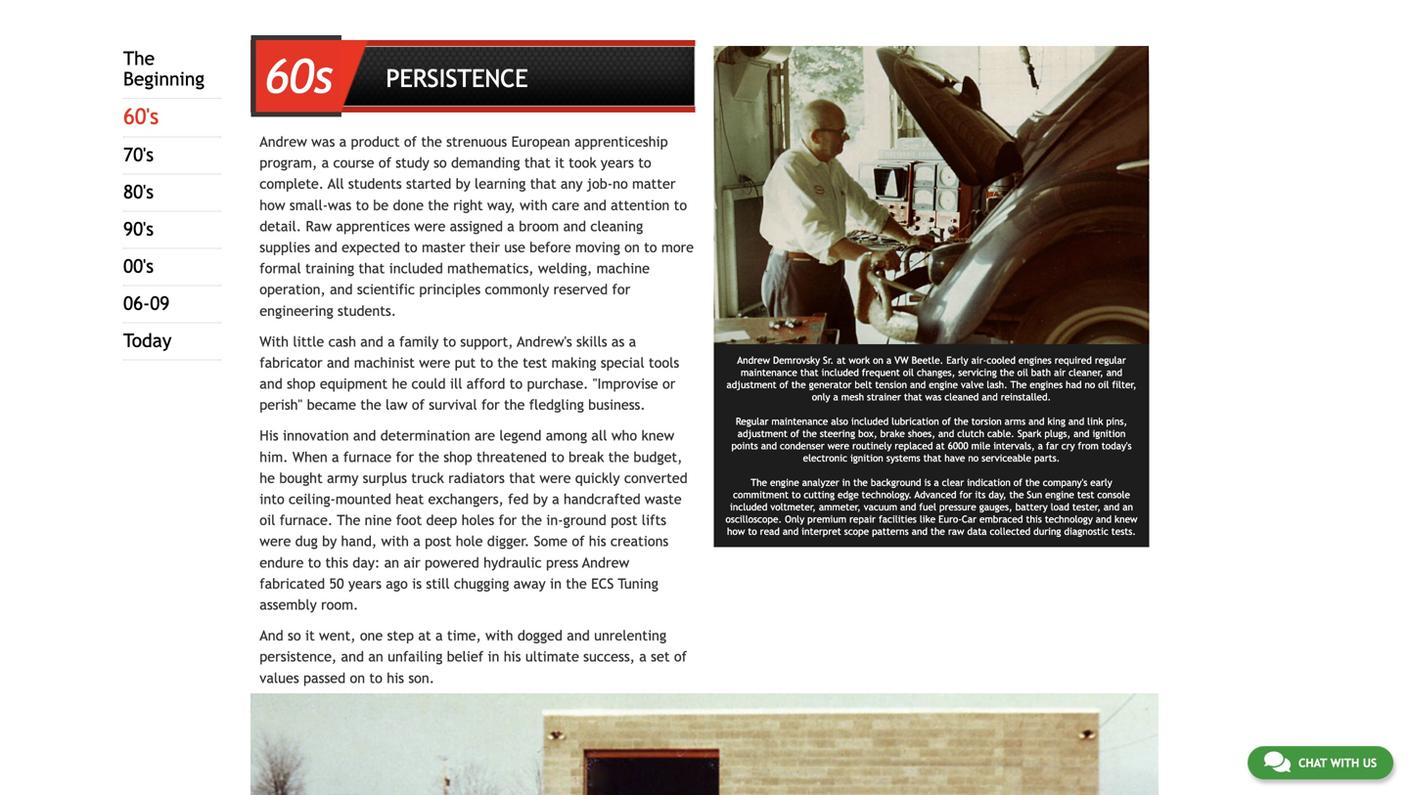 Task type: describe. For each thing, give the bounding box(es) containing it.
like
[[920, 514, 936, 525]]

60s
[[265, 49, 333, 103]]

a left vw
[[887, 355, 892, 366]]

from
[[1078, 440, 1099, 452]]

routinely
[[853, 440, 892, 452]]

the beginning link
[[123, 48, 205, 90]]

andrew's
[[517, 334, 572, 350]]

creations
[[611, 534, 669, 550]]

a up all at the top left
[[322, 155, 329, 171]]

powered
[[425, 555, 479, 571]]

the left law
[[361, 397, 382, 413]]

a left set
[[640, 649, 647, 665]]

to up put
[[443, 334, 456, 350]]

andrew was a product of the strenuous european apprenticeship program, a course of study        so demanding that it took years to complete. all students started by learning that any job-no        matter how small-was to be done the right way, with care and attention to detail. raw        apprentices were assigned a broom and cleaning supplies and expected to master their use        before moving on to more formal training that included mathematics, welding, machine operation, and scientific principles commonly reserved for engineering students.
[[260, 134, 694, 319]]

and down like at the bottom right of page
[[912, 526, 928, 537]]

and down "went,"
[[341, 649, 364, 665]]

that up lubrication
[[904, 391, 923, 403]]

sr.
[[823, 355, 834, 366]]

time,
[[447, 628, 481, 644]]

a inside regular maintenance also included lubrication of the torsion arms and king and link pins, adjustment of the steering box, brake shoes, and clutch cable. spark plugs, and ignition points and condenser were routinely replaced at 6000 mile intervals, a far cry from today's electronic ignition systems that have no serviceable parts.
[[1038, 440, 1043, 452]]

the down "demrovsky"
[[792, 379, 806, 390]]

lubrication
[[892, 416, 940, 427]]

demrovsky
[[773, 355, 820, 366]]

and down training
[[330, 282, 353, 298]]

no inside andrew demrovsky sr. at work on a vw beetle.  early air-cooled engines required regular maintenance that included frequent oil changes, servicing the oil bath air cleaner, and adjustment of the generator belt tension and engine valve lash. the engines had no oil filter, only a mesh strainer that was cleaned and reinstalled.
[[1085, 379, 1096, 390]]

assigned
[[450, 218, 503, 234]]

interpret
[[802, 526, 842, 537]]

and up spark
[[1029, 416, 1045, 427]]

raw
[[948, 526, 965, 537]]

fabricated
[[260, 576, 325, 592]]

to left master
[[404, 239, 418, 255]]

among
[[546, 428, 587, 444]]

a up use
[[507, 218, 515, 234]]

tests.
[[1112, 526, 1136, 537]]

box,
[[859, 428, 878, 439]]

european
[[512, 134, 571, 150]]

survival
[[429, 397, 477, 413]]

the inside the engine analyzer in the background is a clear indication of the company's early commitment to cutting edge technology. advanced for its day, the sun engine test console included voltmeter, ammeter, vacuum and fuel pressure gauges, battery load tester, and an oscilloscope. only premium repair facilities like euro-car embraced this technology and knew how to read and interpret scope patterns and the raw data collected during diagnostic tests.
[[751, 477, 767, 488]]

took
[[569, 155, 597, 171]]

was inside andrew demrovsky sr. at work on a vw beetle.  early air-cooled engines required regular maintenance that included frequent oil changes, servicing the oil bath air cleaner, and adjustment of the generator belt tension and engine valve lash. the engines had no oil filter, only a mesh strainer that was cleaned and reinstalled.
[[926, 391, 942, 403]]

0 horizontal spatial ignition
[[851, 453, 884, 464]]

the down who
[[609, 449, 630, 465]]

also
[[831, 416, 849, 427]]

air-
[[972, 355, 987, 366]]

to up voltmeter,
[[792, 489, 801, 501]]

to up matter
[[638, 155, 652, 171]]

students.
[[338, 303, 396, 319]]

and down cash
[[327, 355, 350, 371]]

to down the dug
[[308, 555, 321, 571]]

he inside his innovation and determination are legend among all who knew him. when a furnace for the        shop threatened to break the budget, he bought army surplus truck radiators that were quickly        converted into ceiling-mounted heat exchangers, fed by a handcrafted waste oil furnace. the        nine foot deep holes for the in-ground post lifts were dug by hand, with a post hole digger.        some of his creations endure to this day: an air powered hydraulic press andrew fabricated        50 years ago is still chugging away in the ecs tuning assembly room.
[[260, 470, 275, 486]]

far
[[1046, 440, 1059, 452]]

generator
[[809, 379, 852, 390]]

the down started
[[428, 197, 449, 213]]

andrew demrovsky sr. at work on a vw beetle.  early air-cooled engines required regular maintenance that included frequent oil changes, servicing the oil bath air cleaner, and adjustment of the generator belt tension and engine valve lash. the engines had no oil filter, only a mesh strainer that was cleaned and reinstalled.
[[727, 355, 1137, 403]]

cooled
[[987, 355, 1016, 366]]

broom
[[519, 218, 559, 234]]

no inside regular maintenance also included lubrication of the torsion arms and king and link pins, adjustment of the steering box, brake shoes, and clutch cable. spark plugs, and ignition points and condenser were routinely replaced at 6000 mile intervals, a far cry from today's electronic ignition systems that have no serviceable parts.
[[968, 453, 979, 464]]

a up "course"
[[339, 134, 347, 150]]

deep
[[426, 513, 457, 529]]

how inside andrew was a product of the strenuous european apprenticeship program, a course of study        so demanding that it took years to complete. all students started by learning that any job-no        matter how small-was to be done the right way, with care and attention to detail. raw        apprentices were assigned a broom and cleaning supplies and expected to master their use        before moving on to more formal training that included mathematics, welding, machine operation, and scientific principles commonly reserved for engineering students.
[[260, 197, 285, 213]]

on inside andrew was a product of the strenuous european apprenticeship program, a course of study        so demanding that it took years to complete. all students started by learning that any job-no        matter how small-was to be done the right way, with care and attention to detail. raw        apprentices were assigned a broom and cleaning supplies and expected to master their use        before moving on to more formal training that included mathematics, welding, machine operation, and scientific principles commonly reserved for engineering students.
[[625, 239, 640, 255]]

the inside 'the beginning'
[[123, 48, 155, 70]]

1 vertical spatial engines
[[1030, 379, 1063, 390]]

some
[[534, 534, 568, 550]]

the left in-
[[521, 513, 542, 529]]

shop inside his innovation and determination are legend among all who knew him. when a furnace for the        shop threatened to break the budget, he bought army surplus truck radiators that were quickly        converted into ceiling-mounted heat exchangers, fed by a handcrafted waste oil furnace. the        nine foot deep holes for the in-ground post lifts were dug by hand, with a post hole digger.        some of his creations endure to this day: an air powered hydraulic press andrew fabricated        50 years ago is still chugging away in the ecs tuning assembly room.
[[444, 449, 473, 465]]

brake
[[881, 428, 905, 439]]

06-09
[[123, 293, 170, 315]]

andrew for was
[[260, 134, 307, 150]]

heat
[[396, 491, 424, 508]]

and down the 'tester,'
[[1096, 514, 1112, 525]]

0 horizontal spatial his
[[387, 670, 404, 686]]

1 vertical spatial was
[[328, 197, 352, 213]]

legend
[[500, 428, 542, 444]]

a up in-
[[552, 491, 560, 508]]

be
[[373, 197, 389, 213]]

2 horizontal spatial by
[[533, 491, 548, 508]]

and down job-
[[584, 197, 607, 213]]

their
[[470, 239, 500, 255]]

in inside and so it went, one step at a time, with dogged and unrelenting persistence, and an        unfailing belief in his ultimate success, a set of values passed on to his son.
[[488, 649, 500, 665]]

innovation
[[283, 428, 349, 444]]

0 vertical spatial was
[[311, 134, 335, 150]]

to right afford
[[510, 376, 523, 392]]

80's
[[123, 181, 154, 203]]

were up endure
[[260, 534, 291, 550]]

step
[[387, 628, 414, 644]]

were inside andrew was a product of the strenuous european apprenticeship program, a course of study        so demanding that it took years to complete. all students started by learning that any job-no        matter how small-was to be done the right way, with care and attention to detail. raw        apprentices were assigned a broom and cleaning supplies and expected to master their use        before moving on to more formal training that included mathematics, welding, machine operation, and scientific principles commonly reserved for engineering students.
[[414, 218, 446, 234]]

one
[[360, 628, 383, 644]]

advanced
[[915, 489, 957, 501]]

0 horizontal spatial engine
[[770, 477, 799, 488]]

and down care
[[563, 218, 586, 234]]

included inside the engine analyzer in the background is a clear indication of the company's early commitment to cutting edge technology. advanced for its day, the sun engine test console included voltmeter, ammeter, vacuum and fuel pressure gauges, battery load tester, and an oscilloscope. only premium repair facilities like euro-car embraced this technology and knew how to read and interpret scope patterns and the raw data collected during diagnostic tests.
[[730, 502, 768, 513]]

an inside and so it went, one step at a time, with dogged and unrelenting persistence, and an        unfailing belief in his ultimate success, a set of values passed on to his son.
[[368, 649, 384, 665]]

maintenance inside regular maintenance also included lubrication of the torsion arms and king and link pins, adjustment of the steering box, brake shoes, and clutch cable. spark plugs, and ignition points and condenser were routinely replaced at 6000 mile intervals, a far cry from today's electronic ignition systems that have no serviceable parts.
[[772, 416, 828, 427]]

law
[[386, 397, 408, 413]]

diagnostic
[[1065, 526, 1109, 537]]

right
[[453, 197, 483, 213]]

to down among
[[551, 449, 565, 465]]

of up condenser
[[791, 428, 800, 439]]

a up army
[[332, 449, 339, 465]]

his inside his innovation and determination are legend among all who knew him. when a furnace for the        shop threatened to break the budget, he bought army surplus truck radiators that were quickly        converted into ceiling-mounted heat exchangers, fed by a handcrafted waste oil furnace. the        nine foot deep holes for the in-ground post lifts were dug by hand, with a post hole digger.        some of his creations endure to this day: an air powered hydraulic press andrew fabricated        50 years ago is still chugging away in the ecs tuning assembly room.
[[589, 534, 606, 550]]

and up from
[[1074, 428, 1090, 439]]

fuel
[[920, 502, 937, 513]]

to down matter
[[674, 197, 687, 213]]

years inside andrew was a product of the strenuous european apprenticeship program, a course of study        so demanding that it took years to complete. all students started by learning that any job-no        matter how small-was to be done the right way, with care and attention to detail. raw        apprentices were assigned a broom and cleaning supplies and expected to master their use        before moving on to more formal training that included mathematics, welding, machine operation, and scientific principles commonly reserved for engineering students.
[[601, 155, 634, 171]]

purchase.
[[527, 376, 589, 392]]

a down foot
[[413, 534, 421, 550]]

any
[[561, 176, 583, 192]]

90's
[[123, 219, 154, 241]]

that left any
[[530, 176, 557, 192]]

and up facilities
[[901, 502, 917, 513]]

with inside andrew was a product of the strenuous european apprenticeship program, a course of study        so demanding that it took years to complete. all students started by learning that any job-no        matter how small-was to be done the right way, with care and attention to detail. raw        apprentices were assigned a broom and cleaning supplies and expected to master their use        before moving on to more formal training that included mathematics, welding, machine operation, and scientific principles commonly reserved for engineering students.
[[520, 197, 548, 213]]

and down regular
[[1107, 367, 1123, 378]]

of inside his innovation and determination are legend among all who knew him. when a furnace for the        shop threatened to break the budget, he bought army surplus truck radiators that were quickly        converted into ceiling-mounted heat exchangers, fed by a handcrafted waste oil furnace. the        nine foot deep holes for the in-ground post lifts were dug by hand, with a post hole digger.        some of his creations endure to this day: an air powered hydraulic press andrew fabricated        50 years ago is still chugging away in the ecs tuning assembly room.
[[572, 534, 585, 550]]

digger.
[[487, 534, 530, 550]]

and up ultimate
[[567, 628, 590, 644]]

for up the digger.
[[499, 513, 517, 529]]

that down expected
[[359, 260, 385, 277]]

maintenance inside andrew demrovsky sr. at work on a vw beetle.  early air-cooled engines required regular maintenance that included frequent oil changes, servicing the oil bath air cleaner, and adjustment of the generator belt tension and engine valve lash. the engines had no oil filter, only a mesh strainer that was cleaned and reinstalled.
[[741, 367, 798, 378]]

no inside andrew was a product of the strenuous european apprenticeship program, a course of study        so demanding that it took years to complete. all students started by learning that any job-no        matter how small-was to be done the right way, with care and attention to detail. raw        apprentices were assigned a broom and cleaning supplies and expected to master their use        before moving on to more formal training that included mathematics, welding, machine operation, and scientific principles commonly reserved for engineering students.
[[613, 176, 628, 192]]

comments image
[[1265, 751, 1291, 774]]

an inside his innovation and determination are legend among all who knew him. when a furnace for the        shop threatened to break the budget, he bought army surplus truck radiators that were quickly        converted into ceiling-mounted heat exchangers, fed by a handcrafted waste oil furnace. the        nine foot deep holes for the in-ground post lifts were dug by hand, with a post hole digger.        some of his creations endure to this day: an air powered hydraulic press andrew fabricated        50 years ago is still chugging away in the ecs tuning assembly room.
[[384, 555, 399, 571]]

indication
[[967, 477, 1011, 488]]

ultimate
[[526, 649, 579, 665]]

car
[[962, 514, 977, 525]]

to left more
[[644, 239, 657, 255]]

and inside his innovation and determination are legend among all who knew him. when a furnace for the        shop threatened to break the budget, he bought army surplus truck radiators that were quickly        converted into ceiling-mounted heat exchangers, fed by a handcrafted waste oil furnace. the        nine foot deep holes for the in-ground post lifts were dug by hand, with a post hole digger.        some of his creations endure to this day: an air powered hydraulic press andrew fabricated        50 years ago is still chugging away in the ecs tuning assembly room.
[[353, 428, 376, 444]]

plugs,
[[1045, 428, 1071, 439]]

in-
[[546, 513, 563, 529]]

and right points
[[761, 440, 777, 452]]

its
[[975, 489, 986, 501]]

determination
[[381, 428, 471, 444]]

andrew for demrovsky
[[737, 355, 770, 366]]

and down console
[[1104, 502, 1120, 513]]

for inside andrew was a product of the strenuous european apprenticeship program, a course of study        so demanding that it took years to complete. all students started by learning that any job-no        matter how small-was to be done the right way, with care and attention to detail. raw        apprentices were assigned a broom and cleaning supplies and expected to master their use        before moving on to more formal training that included mathematics, welding, machine operation, and scientific principles commonly reserved for engineering students.
[[612, 282, 631, 298]]

andrew inside his innovation and determination are legend among all who knew him. when a furnace for the        shop threatened to break the budget, he bought army surplus truck radiators that were quickly        converted into ceiling-mounted heat exchangers, fed by a handcrafted waste oil furnace. the        nine foot deep holes for the in-ground post lifts were dug by hand, with a post hole digger.        some of his creations endure to this day: an air powered hydraulic press andrew fabricated        50 years ago is still chugging away in the ecs tuning assembly room.
[[582, 555, 630, 571]]

air inside andrew demrovsky sr. at work on a vw beetle.  early air-cooled engines required regular maintenance that included frequent oil changes, servicing the oil bath air cleaner, and adjustment of the generator belt tension and engine valve lash. the engines had no oil filter, only a mesh strainer that was cleaned and reinstalled.
[[1054, 367, 1066, 378]]

assembly
[[260, 597, 317, 613]]

with inside his innovation and determination are legend among all who knew him. when a furnace for the        shop threatened to break the budget, he bought army surplus truck radiators that were quickly        converted into ceiling-mounted heat exchangers, fed by a handcrafted waste oil furnace. the        nine foot deep holes for the in-ground post lifts were dug by hand, with a post hole digger.        some of his creations endure to this day: an air powered hydraulic press andrew fabricated        50 years ago is still chugging away in the ecs tuning assembly room.
[[381, 534, 409, 550]]

unfailing
[[388, 649, 443, 665]]

the down press
[[566, 576, 587, 592]]

commonly
[[485, 282, 549, 298]]

systems
[[887, 453, 921, 464]]

an inside the engine analyzer in the background is a clear indication of the company's early commitment to cutting edge technology. advanced for its day, the sun engine test console included voltmeter, ammeter, vacuum and fuel pressure gauges, battery load tester, and an oscilloscope. only premium repair facilities like euro-car embraced this technology and knew how to read and interpret scope patterns and the raw data collected during diagnostic tests.
[[1123, 502, 1134, 513]]

today link
[[123, 330, 172, 352]]

the up clutch
[[954, 416, 969, 427]]

00's link
[[123, 256, 154, 278]]

a up machinist
[[388, 334, 395, 350]]

of inside the engine analyzer in the background is a clear indication of the company's early commitment to cutting edge technology. advanced for its day, the sun engine test console included voltmeter, ammeter, vacuum and fuel pressure gauges, battery load tester, and an oscilloscope. only premium repair facilities like euro-car embraced this technology and knew how to read and interpret scope patterns and the raw data collected during diagnostic tests.
[[1014, 477, 1023, 488]]

oscilloscope.
[[726, 514, 782, 525]]

oil inside his innovation and determination are legend among all who knew him. when a furnace for the        shop threatened to break the budget, he bought army surplus truck radiators that were quickly        converted into ceiling-mounted heat exchangers, fed by a handcrafted waste oil furnace. the        nine foot deep holes for the in-ground post lifts were dug by hand, with a post hole digger.        some of his creations endure to this day: an air powered hydraulic press andrew fabricated        50 years ago is still chugging away in the ecs tuning assembly room.
[[260, 513, 275, 529]]

a left time,
[[436, 628, 443, 644]]

clear
[[942, 477, 964, 488]]

the up edge
[[854, 477, 868, 488]]

6000
[[948, 440, 969, 452]]

engineering
[[260, 303, 334, 319]]

that down "demrovsky"
[[801, 367, 819, 378]]

with inside and so it went, one step at a time, with dogged and unrelenting persistence, and an        unfailing belief in his ultimate success, a set of values passed on to his son.
[[486, 628, 513, 644]]

us
[[1363, 757, 1377, 770]]

support,
[[460, 334, 513, 350]]

during
[[1034, 526, 1062, 537]]

early
[[1091, 477, 1113, 488]]

oil down vw
[[903, 367, 914, 378]]

detail.
[[260, 218, 302, 234]]

oil left filter,
[[1099, 379, 1110, 390]]

to inside and so it went, one step at a time, with dogged and unrelenting persistence, and an        unfailing belief in his ultimate success, a set of values passed on to his son.
[[369, 670, 383, 686]]

to down support,
[[480, 355, 493, 371]]

of up study
[[404, 134, 417, 150]]

adjustment inside andrew demrovsky sr. at work on a vw beetle.  early air-cooled engines required regular maintenance that included frequent oil changes, servicing the oil bath air cleaner, and adjustment of the generator belt tension and engine valve lash. the engines had no oil filter, only a mesh strainer that was cleaned and reinstalled.
[[727, 379, 777, 390]]

so inside and so it went, one step at a time, with dogged and unrelenting persistence, and an        unfailing belief in his ultimate success, a set of values passed on to his son.
[[288, 628, 301, 644]]

knew inside the engine analyzer in the background is a clear indication of the company's early commitment to cutting edge technology. advanced for its day, the sun engine test console included voltmeter, ammeter, vacuum and fuel pressure gauges, battery load tester, and an oscilloscope. only premium repair facilities like euro-car embraced this technology and knew how to read and interpret scope patterns and the raw data collected during diagnostic tests.
[[1115, 514, 1138, 525]]

and left link
[[1069, 416, 1085, 427]]

the inside his innovation and determination are legend among all who knew him. when a furnace for the        shop threatened to break the budget, he bought army surplus truck radiators that were quickly        converted into ceiling-mounted heat exchangers, fed by a handcrafted waste oil furnace. the        nine foot deep holes for the in-ground post lifts were dug by hand, with a post hole digger.        some of his creations endure to this day: an air powered hydraulic press andrew fabricated        50 years ago is still chugging away in the ecs tuning assembly room.
[[337, 513, 361, 529]]

a down generator
[[834, 391, 839, 403]]

beginning
[[123, 68, 205, 90]]

company's
[[1043, 477, 1088, 488]]

mile
[[972, 440, 991, 452]]

60's
[[123, 104, 159, 129]]

afford
[[467, 376, 505, 392]]

mathematics,
[[447, 260, 534, 277]]

holes
[[462, 513, 495, 529]]

regular maintenance also included lubrication of the torsion arms and king and link pins, adjustment of the steering box, brake shoes, and clutch cable. spark plugs, and ignition points and condenser were routinely replaced at 6000 mile intervals, a far cry from today's electronic ignition systems that have no serviceable parts.
[[732, 416, 1132, 464]]

on inside andrew demrovsky sr. at work on a vw beetle.  early air-cooled engines required regular maintenance that included frequent oil changes, servicing the oil bath air cleaner, and adjustment of the generator belt tension and engine valve lash. the engines had no oil filter, only a mesh strainer that was cleaned and reinstalled.
[[873, 355, 884, 366]]

and down only
[[783, 526, 799, 537]]

him.
[[260, 449, 288, 465]]

parts.
[[1035, 453, 1061, 464]]

the down support,
[[498, 355, 519, 371]]

the up sun
[[1026, 477, 1040, 488]]

to down oscilloscope.
[[748, 526, 757, 537]]



Task type: vqa. For each thing, say whether or not it's contained in the screenshot.
Shop By Clearance at the top left of page
no



Task type: locate. For each thing, give the bounding box(es) containing it.
0 horizontal spatial years
[[348, 576, 382, 592]]

press
[[546, 555, 579, 571]]

no down cleaner,
[[1085, 379, 1096, 390]]

0 vertical spatial no
[[613, 176, 628, 192]]

1 horizontal spatial at
[[837, 355, 846, 366]]

0 vertical spatial it
[[555, 155, 565, 171]]

link
[[1088, 416, 1104, 427]]

for up "pressure"
[[960, 489, 972, 501]]

in inside the engine analyzer in the background is a clear indication of the company's early commitment to cutting edge technology. advanced for its day, the sun engine test console included voltmeter, ammeter, vacuum and fuel pressure gauges, battery load tester, and an oscilloscope. only premium repair facilities like euro-car embraced this technology and knew how to read and interpret scope patterns and the raw data collected during diagnostic tests.
[[843, 477, 851, 488]]

skills
[[577, 334, 607, 350]]

1 horizontal spatial so
[[434, 155, 447, 171]]

andrew up the program,
[[260, 134, 307, 150]]

his down ground
[[589, 534, 606, 550]]

the down like at the bottom right of page
[[931, 526, 946, 537]]

how inside the engine analyzer in the background is a clear indication of the company's early commitment to cutting edge technology. advanced for its day, the sun engine test console included voltmeter, ammeter, vacuum and fuel pressure gauges, battery load tester, and an oscilloscope. only premium repair facilities like euro-car embraced this technology and knew how to read and interpret scope patterns and the raw data collected during diagnostic tests.
[[727, 526, 745, 537]]

60's link
[[123, 104, 159, 129]]

values
[[260, 670, 299, 686]]

1 vertical spatial so
[[288, 628, 301, 644]]

1 vertical spatial years
[[348, 576, 382, 592]]

and down the 'changes,'
[[910, 379, 926, 390]]

1 horizontal spatial air
[[1054, 367, 1066, 378]]

frequent
[[862, 367, 900, 378]]

shop up radiators
[[444, 449, 473, 465]]

business.
[[588, 397, 646, 413]]

years inside his innovation and determination are legend among all who knew him. when a furnace for the        shop threatened to break the budget, he bought army surplus truck radiators that were quickly        converted into ceiling-mounted heat exchangers, fed by a handcrafted waste oil furnace. the        nine foot deep holes for the in-ground post lifts were dug by hand, with a post hole digger.        some of his creations endure to this day: an air powered hydraulic press andrew fabricated        50 years ago is still chugging away in the ecs tuning assembly room.
[[348, 576, 382, 592]]

the up commitment
[[751, 477, 767, 488]]

1 vertical spatial andrew
[[737, 355, 770, 366]]

of right set
[[674, 649, 687, 665]]

0 vertical spatial post
[[611, 513, 638, 529]]

unrelenting
[[594, 628, 667, 644]]

1 vertical spatial by
[[533, 491, 548, 508]]

0 vertical spatial shop
[[287, 376, 316, 392]]

test down andrew's
[[523, 355, 547, 371]]

1 horizontal spatial knew
[[1115, 514, 1138, 525]]

0 horizontal spatial knew
[[642, 428, 675, 444]]

ignition up today's
[[1093, 428, 1126, 439]]

for inside the engine analyzer in the background is a clear indication of the company's early commitment to cutting edge technology. advanced for its day, the sun engine test console included voltmeter, ammeter, vacuum and fuel pressure gauges, battery load tester, and an oscilloscope. only premium repair facilities like euro-car embraced this technology and knew how to read and interpret scope patterns and the raw data collected during diagnostic tests.
[[960, 489, 972, 501]]

that inside his innovation and determination are legend among all who knew him. when a furnace for the        shop threatened to break the budget, he bought army surplus truck radiators that were quickly        converted into ceiling-mounted heat exchangers, fed by a handcrafted waste oil furnace. the        nine foot deep holes for the in-ground post lifts were dug by hand, with a post hole digger.        some of his creations endure to this day: an air powered hydraulic press andrew fabricated        50 years ago is still chugging away in the ecs tuning assembly room.
[[509, 470, 536, 486]]

an
[[1123, 502, 1134, 513], [384, 555, 399, 571], [368, 649, 384, 665]]

andrew inside andrew was a product of the strenuous european apprenticeship program, a course of study        so demanding that it took years to complete. all students started by learning that any job-no        matter how small-was to be done the right way, with care and attention to detail. raw        apprentices were assigned a broom and cleaning supplies and expected to master their use        before moving on to more formal training that included mathematics, welding, machine operation, and scientific principles commonly reserved for engineering students.
[[260, 134, 307, 150]]

1 horizontal spatial andrew
[[582, 555, 630, 571]]

1 horizontal spatial is
[[925, 477, 931, 488]]

scientific
[[357, 282, 415, 298]]

0 horizontal spatial on
[[350, 670, 365, 686]]

0 vertical spatial years
[[601, 155, 634, 171]]

1 vertical spatial he
[[260, 470, 275, 486]]

on inside and so it went, one step at a time, with dogged and unrelenting persistence, and an        unfailing belief in his ultimate success, a set of values passed on to his son.
[[350, 670, 365, 686]]

air
[[1054, 367, 1066, 378], [404, 555, 421, 571]]

0 vertical spatial this
[[1026, 514, 1042, 525]]

included inside andrew was a product of the strenuous european apprenticeship program, a course of study        so demanding that it took years to complete. all students started by learning that any job-no        matter how small-was to be done the right way, with care and attention to detail. raw        apprentices were assigned a broom and cleaning supplies and expected to master their use        before moving on to more formal training that included mathematics, welding, machine operation, and scientific principles commonly reserved for engineering students.
[[389, 260, 443, 277]]

complete.
[[260, 176, 324, 192]]

ammeter,
[[819, 502, 861, 513]]

maintenance up condenser
[[772, 416, 828, 427]]

1 vertical spatial on
[[873, 355, 884, 366]]

70's
[[123, 144, 154, 166]]

1 horizontal spatial no
[[968, 453, 979, 464]]

2 horizontal spatial his
[[589, 534, 606, 550]]

0 vertical spatial how
[[260, 197, 285, 213]]

0 vertical spatial he
[[392, 376, 407, 392]]

1 horizontal spatial his
[[504, 649, 521, 665]]

90's link
[[123, 219, 154, 241]]

clutch
[[958, 428, 985, 439]]

by inside andrew was a product of the strenuous european apprenticeship program, a course of study        so demanding that it took years to complete. all students started by learning that any job-no        matter how small-was to be done the right way, with care and attention to detail. raw        apprentices were assigned a broom and cleaning supplies and expected to master their use        before moving on to more formal training that included mathematics, welding, machine operation, and scientific principles commonly reserved for engineering students.
[[456, 176, 471, 192]]

of down ground
[[572, 534, 585, 550]]

his
[[260, 428, 279, 444]]

son.
[[409, 670, 435, 686]]

regular
[[736, 416, 769, 427]]

1 vertical spatial post
[[425, 534, 452, 550]]

1 horizontal spatial in
[[550, 576, 562, 592]]

the up condenser
[[803, 428, 817, 439]]

for inside with little cash and a family to support, andrew's skills as a fabricator and machinist        were put to the test making special tools and shop equipment he could ill afford to purchase.        "improvise or perish" became the law of survival for the fledgling business.
[[482, 397, 500, 413]]

were inside regular maintenance also included lubrication of the torsion arms and king and link pins, adjustment of the steering box, brake shoes, and clutch cable. spark plugs, and ignition points and condenser were routinely replaced at 6000 mile intervals, a far cry from today's electronic ignition systems that have no serviceable parts.
[[828, 440, 850, 452]]

0 vertical spatial by
[[456, 176, 471, 192]]

0 horizontal spatial post
[[425, 534, 452, 550]]

included inside regular maintenance also included lubrication of the torsion arms and king and link pins, adjustment of the steering box, brake shoes, and clutch cable. spark plugs, and ignition points and condenser were routinely replaced at 6000 mile intervals, a far cry from today's electronic ignition systems that have no serviceable parts.
[[852, 416, 889, 427]]

1 horizontal spatial post
[[611, 513, 638, 529]]

2 vertical spatial no
[[968, 453, 979, 464]]

tension
[[875, 379, 907, 390]]

hand,
[[341, 534, 377, 550]]

test inside with little cash and a family to support, andrew's skills as a fabricator and machinist        were put to the test making special tools and shop equipment he could ill afford to purchase.        "improvise or perish" became the law of survival for the fledgling business.
[[523, 355, 547, 371]]

only
[[785, 514, 805, 525]]

and down lash.
[[982, 391, 998, 403]]

for down afford
[[482, 397, 500, 413]]

of down product
[[379, 155, 391, 171]]

2 vertical spatial an
[[368, 649, 384, 665]]

engines down bath
[[1030, 379, 1063, 390]]

moving
[[575, 239, 620, 255]]

post up creations
[[611, 513, 638, 529]]

fabricator
[[260, 355, 323, 371]]

andrew inside andrew demrovsky sr. at work on a vw beetle.  early air-cooled engines required regular maintenance that included frequent oil changes, servicing the oil bath air cleaner, and adjustment of the generator belt tension and engine valve lash. the engines had no oil filter, only a mesh strainer that was cleaned and reinstalled.
[[737, 355, 770, 366]]

1 horizontal spatial this
[[1026, 514, 1042, 525]]

by right fed
[[533, 491, 548, 508]]

1 vertical spatial test
[[1078, 489, 1095, 501]]

of inside andrew demrovsky sr. at work on a vw beetle.  early air-cooled engines required regular maintenance that included frequent oil changes, servicing the oil bath air cleaner, and adjustment of the generator belt tension and engine valve lash. the engines had no oil filter, only a mesh strainer that was cleaned and reinstalled.
[[780, 379, 789, 390]]

1 vertical spatial knew
[[1115, 514, 1138, 525]]

oil left bath
[[1018, 367, 1029, 378]]

engines up bath
[[1019, 355, 1052, 366]]

2 vertical spatial on
[[350, 670, 365, 686]]

2 vertical spatial in
[[488, 649, 500, 665]]

0 horizontal spatial this
[[325, 555, 348, 571]]

0 horizontal spatial it
[[305, 628, 315, 644]]

of inside with little cash and a family to support, andrew's skills as a fabricator and machinist        were put to the test making special tools and shop equipment he could ill afford to purchase.        "improvise or perish" became the law of survival for the fledgling business.
[[412, 397, 425, 413]]

with right time,
[[486, 628, 513, 644]]

still
[[426, 576, 450, 592]]

demanding
[[451, 155, 520, 171]]

engine up load
[[1046, 489, 1075, 501]]

1 vertical spatial adjustment
[[738, 428, 788, 439]]

ignition down "routinely"
[[851, 453, 884, 464]]

0 vertical spatial engines
[[1019, 355, 1052, 366]]

adjustment up regular
[[727, 379, 777, 390]]

so up persistence,
[[288, 628, 301, 644]]

filter,
[[1113, 379, 1137, 390]]

this inside his innovation and determination are legend among all who knew him. when a furnace for the        shop threatened to break the budget, he bought army surplus truck radiators that were quickly        converted into ceiling-mounted heat exchangers, fed by a handcrafted waste oil furnace. the        nine foot deep holes for the in-ground post lifts were dug by hand, with a post hole digger.        some of his creations endure to this day: an air powered hydraulic press andrew fabricated        50 years ago is still chugging away in the ecs tuning assembly room.
[[325, 555, 348, 571]]

handcrafted
[[564, 491, 641, 508]]

andrew up ecs
[[582, 555, 630, 571]]

put
[[455, 355, 476, 371]]

1 horizontal spatial on
[[625, 239, 640, 255]]

2 vertical spatial at
[[418, 628, 431, 644]]

1 horizontal spatial how
[[727, 526, 745, 537]]

post down deep
[[425, 534, 452, 550]]

the
[[421, 134, 442, 150], [428, 197, 449, 213], [498, 355, 519, 371], [1000, 367, 1015, 378], [792, 379, 806, 390], [361, 397, 382, 413], [504, 397, 525, 413], [954, 416, 969, 427], [803, 428, 817, 439], [418, 449, 439, 465], [609, 449, 630, 465], [854, 477, 868, 488], [1026, 477, 1040, 488], [1010, 489, 1024, 501], [521, 513, 542, 529], [931, 526, 946, 537], [566, 576, 587, 592]]

small-
[[290, 197, 328, 213]]

0 horizontal spatial air
[[404, 555, 421, 571]]

2 horizontal spatial andrew
[[737, 355, 770, 366]]

facilities
[[879, 514, 917, 525]]

became
[[307, 397, 356, 413]]

knew up tests.
[[1115, 514, 1138, 525]]

1 vertical spatial his
[[504, 649, 521, 665]]

family
[[399, 334, 439, 350]]

day,
[[989, 489, 1007, 501]]

0 horizontal spatial test
[[523, 355, 547, 371]]

so inside andrew was a product of the strenuous european apprenticeship program, a course of study        so demanding that it took years to complete. all students started by learning that any job-no        matter how small-was to be done the right way, with care and attention to detail. raw        apprentices were assigned a broom and cleaning supplies and expected to master their use        before moving on to more formal training that included mathematics, welding, machine operation, and scientific principles commonly reserved for engineering students.
[[434, 155, 447, 171]]

0 vertical spatial knew
[[642, 428, 675, 444]]

gauges,
[[980, 502, 1013, 513]]

cutting
[[804, 489, 835, 501]]

with left us
[[1331, 757, 1360, 770]]

serviceable
[[982, 453, 1032, 464]]

included down master
[[389, 260, 443, 277]]

attention
[[611, 197, 670, 213]]

0 horizontal spatial at
[[418, 628, 431, 644]]

0 vertical spatial ignition
[[1093, 428, 1126, 439]]

0 vertical spatial on
[[625, 239, 640, 255]]

0 horizontal spatial in
[[488, 649, 500, 665]]

a right as
[[629, 334, 636, 350]]

years down day:
[[348, 576, 382, 592]]

quickly
[[575, 470, 620, 486]]

1 vertical spatial it
[[305, 628, 315, 644]]

the left sun
[[1010, 489, 1024, 501]]

course
[[333, 155, 374, 171]]

it inside and so it went, one step at a time, with dogged and unrelenting persistence, and an        unfailing belief in his ultimate success, a set of values passed on to his son.
[[305, 628, 315, 644]]

a inside the engine analyzer in the background is a clear indication of the company's early commitment to cutting edge technology. advanced for its day, the sun engine test console included voltmeter, ammeter, vacuum and fuel pressure gauges, battery load tester, and an oscilloscope. only premium repair facilities like euro-car embraced this technology and knew how to read and interpret scope patterns and the raw data collected during diagnostic tests.
[[934, 477, 939, 488]]

went,
[[319, 628, 356, 644]]

1 horizontal spatial by
[[456, 176, 471, 192]]

that up fed
[[509, 470, 536, 486]]

2 vertical spatial andrew
[[582, 555, 630, 571]]

it inside andrew was a product of the strenuous european apprenticeship program, a course of study        so demanding that it took years to complete. all students started by learning that any job-no        matter how small-was to be done the right way, with care and attention to detail. raw        apprentices were assigned a broom and cleaning supplies and expected to master their use        before moving on to more formal training that included mathematics, welding, machine operation, and scientific principles commonly reserved for engineering students.
[[555, 155, 565, 171]]

engine up voltmeter,
[[770, 477, 799, 488]]

lash.
[[987, 379, 1008, 390]]

is inside his innovation and determination are legend among all who knew him. when a furnace for the        shop threatened to break the budget, he bought army surplus truck radiators that were quickly        converted into ceiling-mounted heat exchangers, fed by a handcrafted waste oil furnace. the        nine foot deep holes for the in-ground post lifts were dug by hand, with a post hole digger.        some of his creations endure to this day: an air powered hydraulic press andrew fabricated        50 years ago is still chugging away in the ecs tuning assembly room.
[[412, 576, 422, 592]]

adjustment inside regular maintenance also included lubrication of the torsion arms and king and link pins, adjustment of the steering box, brake shoes, and clutch cable. spark plugs, and ignition points and condenser were routinely replaced at 6000 mile intervals, a far cry from today's electronic ignition systems that have no serviceable parts.
[[738, 428, 788, 439]]

embraced
[[980, 514, 1023, 525]]

special
[[601, 355, 645, 371]]

1 vertical spatial in
[[550, 576, 562, 592]]

were up master
[[414, 218, 446, 234]]

how down oscilloscope.
[[727, 526, 745, 537]]

and up 6000 on the bottom right of the page
[[939, 428, 955, 439]]

and up machinist
[[361, 334, 384, 350]]

the inside andrew demrovsky sr. at work on a vw beetle.  early air-cooled engines required regular maintenance that included frequent oil changes, servicing the oil bath air cleaner, and adjustment of the generator belt tension and engine valve lash. the engines had no oil filter, only a mesh strainer that was cleaned and reinstalled.
[[1011, 379, 1027, 390]]

included up generator
[[822, 367, 859, 378]]

data
[[968, 526, 987, 537]]

0 vertical spatial andrew
[[260, 134, 307, 150]]

included up oscilloscope.
[[730, 502, 768, 513]]

the up study
[[421, 134, 442, 150]]

0 vertical spatial maintenance
[[741, 367, 798, 378]]

2 vertical spatial was
[[926, 391, 942, 403]]

0 horizontal spatial so
[[288, 628, 301, 644]]

2 horizontal spatial on
[[873, 355, 884, 366]]

air inside his innovation and determination are legend among all who knew him. when a furnace for the        shop threatened to break the budget, he bought army surplus truck radiators that were quickly        converted into ceiling-mounted heat exchangers, fed by a handcrafted waste oil furnace. the        nine foot deep holes for the in-ground post lifts were dug by hand, with a post hole digger.        some of his creations endure to this day: an air powered hydraulic press andrew fabricated        50 years ago is still chugging away in the ecs tuning assembly room.
[[404, 555, 421, 571]]

0 horizontal spatial andrew
[[260, 134, 307, 150]]

the up the hand,
[[337, 513, 361, 529]]

lifts
[[642, 513, 667, 529]]

0 horizontal spatial shop
[[287, 376, 316, 392]]

was down all at the top left
[[328, 197, 352, 213]]

an down 'one'
[[368, 649, 384, 665]]

of up 6000 on the bottom right of the page
[[942, 416, 951, 427]]

the down cooled
[[1000, 367, 1015, 378]]

at inside regular maintenance also included lubrication of the torsion arms and king and link pins, adjustment of the steering box, brake shoes, and clutch cable. spark plugs, and ignition points and condenser were routinely replaced at 6000 mile intervals, a far cry from today's electronic ignition systems that have no serviceable parts.
[[936, 440, 945, 452]]

mesh
[[842, 391, 864, 403]]

2 vertical spatial by
[[322, 534, 337, 550]]

his down dogged
[[504, 649, 521, 665]]

expected
[[342, 239, 400, 255]]

his
[[589, 534, 606, 550], [504, 649, 521, 665], [387, 670, 404, 686]]

at inside andrew demrovsky sr. at work on a vw beetle.  early air-cooled engines required regular maintenance that included frequent oil changes, servicing the oil bath air cleaner, and adjustment of the generator belt tension and engine valve lash. the engines had no oil filter, only a mesh strainer that was cleaned and reinstalled.
[[837, 355, 846, 366]]

at
[[837, 355, 846, 366], [936, 440, 945, 452], [418, 628, 431, 644]]

and up training
[[315, 239, 338, 255]]

on up "frequent"
[[873, 355, 884, 366]]

that
[[525, 155, 551, 171], [530, 176, 557, 192], [359, 260, 385, 277], [801, 367, 819, 378], [904, 391, 923, 403], [924, 453, 942, 464], [509, 470, 536, 486]]

and up perish"
[[260, 376, 283, 392]]

air down the required
[[1054, 367, 1066, 378]]

with down foot
[[381, 534, 409, 550]]

is inside the engine analyzer in the background is a clear indication of the company's early commitment to cutting edge technology. advanced for its day, the sun engine test console included voltmeter, ammeter, vacuum and fuel pressure gauges, battery load tester, and an oscilloscope. only premium repair facilities like euro-car embraced this technology and knew how to read and interpret scope patterns and the raw data collected during diagnostic tests.
[[925, 477, 931, 488]]

1 horizontal spatial shop
[[444, 449, 473, 465]]

a up advanced
[[934, 477, 939, 488]]

were down "break"
[[540, 470, 571, 486]]

was up "course"
[[311, 134, 335, 150]]

started
[[406, 176, 452, 192]]

of inside and so it went, one step at a time, with dogged and unrelenting persistence, and an        unfailing belief in his ultimate success, a set of values passed on to his son.
[[674, 649, 687, 665]]

oil down into
[[260, 513, 275, 529]]

on right the passed
[[350, 670, 365, 686]]

1 vertical spatial an
[[384, 555, 399, 571]]

a left far
[[1038, 440, 1043, 452]]

0 vertical spatial adjustment
[[727, 379, 777, 390]]

1 horizontal spatial engine
[[929, 379, 958, 390]]

test inside the engine analyzer in the background is a clear indication of the company's early commitment to cutting edge technology. advanced for its day, the sun engine test console included voltmeter, ammeter, vacuum and fuel pressure gauges, battery load tester, and an oscilloscope. only premium repair facilities like euro-car embraced this technology and knew how to read and interpret scope patterns and the raw data collected during diagnostic tests.
[[1078, 489, 1095, 501]]

hole
[[456, 534, 483, 550]]

included inside andrew demrovsky sr. at work on a vw beetle.  early air-cooled engines required regular maintenance that included frequent oil changes, servicing the oil bath air cleaner, and adjustment of the generator belt tension and engine valve lash. the engines had no oil filter, only a mesh strainer that was cleaned and reinstalled.
[[822, 367, 859, 378]]

this inside the engine analyzer in the background is a clear indication of the company's early commitment to cutting edge technology. advanced for its day, the sun engine test console included voltmeter, ammeter, vacuum and fuel pressure gauges, battery load tester, and an oscilloscope. only premium repair facilities like euro-car embraced this technology and knew how to read and interpret scope patterns and the raw data collected during diagnostic tests.
[[1026, 514, 1042, 525]]

commitment
[[733, 489, 789, 501]]

intervals,
[[994, 440, 1035, 452]]

2 horizontal spatial at
[[936, 440, 945, 452]]

the up truck
[[418, 449, 439, 465]]

for up 'surplus'
[[396, 449, 414, 465]]

0 vertical spatial his
[[589, 534, 606, 550]]

he up into
[[260, 470, 275, 486]]

by right the dug
[[322, 534, 337, 550]]

tuning
[[618, 576, 659, 592]]

at inside and so it went, one step at a time, with dogged and unrelenting persistence, and an        unfailing belief in his ultimate success, a set of values passed on to his son.
[[418, 628, 431, 644]]

technology.
[[862, 489, 912, 501]]

furnace.
[[280, 513, 333, 529]]

0 horizontal spatial he
[[260, 470, 275, 486]]

strenuous
[[446, 134, 507, 150]]

that down european
[[525, 155, 551, 171]]

at up "unfailing"
[[418, 628, 431, 644]]

2 horizontal spatial engine
[[1046, 489, 1075, 501]]

set
[[651, 649, 670, 665]]

shop inside with little cash and a family to support, andrew's skills as a fabricator and machinist        were put to the test making special tools and shop equipment he could ill afford to purchase.        "improvise or perish" became the law of survival for the fledgling business.
[[287, 376, 316, 392]]

patterns
[[872, 526, 909, 537]]

were
[[414, 218, 446, 234], [419, 355, 451, 371], [828, 440, 850, 452], [540, 470, 571, 486], [260, 534, 291, 550]]

0 horizontal spatial no
[[613, 176, 628, 192]]

the up legend
[[504, 397, 525, 413]]

1 vertical spatial at
[[936, 440, 945, 452]]

he up law
[[392, 376, 407, 392]]

collected
[[990, 526, 1031, 537]]

knew inside his innovation and determination are legend among all who knew him. when a furnace for the        shop threatened to break the budget, he bought army surplus truck radiators that were quickly        converted into ceiling-mounted heat exchangers, fed by a handcrafted waste oil furnace. the        nine foot deep holes for the in-ground post lifts were dug by hand, with a post hole digger.        some of his creations endure to this day: an air powered hydraulic press andrew fabricated        50 years ago is still chugging away in the ecs tuning assembly room.
[[642, 428, 675, 444]]

apprentices
[[336, 218, 410, 234]]

1 vertical spatial no
[[1085, 379, 1096, 390]]

no down mile
[[968, 453, 979, 464]]

1 vertical spatial ignition
[[851, 453, 884, 464]]

1 horizontal spatial an
[[384, 555, 399, 571]]

2 vertical spatial his
[[387, 670, 404, 686]]

0 vertical spatial at
[[837, 355, 846, 366]]

test up the 'tester,'
[[1078, 489, 1095, 501]]

1 horizontal spatial he
[[392, 376, 407, 392]]

console
[[1098, 489, 1131, 501]]

converted
[[624, 470, 688, 486]]

in inside his innovation and determination are legend among all who knew him. when a furnace for the        shop threatened to break the budget, he bought army surplus truck radiators that were quickly        converted into ceiling-mounted heat exchangers, fed by a handcrafted waste oil furnace. the        nine foot deep holes for the in-ground post lifts were dug by hand, with a post hole digger.        some of his creations endure to this day: an air powered hydraulic press andrew fabricated        50 years ago is still chugging away in the ecs tuning assembly room.
[[550, 576, 562, 592]]

and
[[584, 197, 607, 213], [563, 218, 586, 234], [315, 239, 338, 255], [330, 282, 353, 298], [361, 334, 384, 350], [327, 355, 350, 371], [1107, 367, 1123, 378], [260, 376, 283, 392], [910, 379, 926, 390], [982, 391, 998, 403], [1029, 416, 1045, 427], [1069, 416, 1085, 427], [353, 428, 376, 444], [939, 428, 955, 439], [1074, 428, 1090, 439], [761, 440, 777, 452], [901, 502, 917, 513], [1104, 502, 1120, 513], [1096, 514, 1112, 525], [783, 526, 799, 537], [912, 526, 928, 537], [567, 628, 590, 644], [341, 649, 364, 665]]

read
[[760, 526, 780, 537]]

1 vertical spatial air
[[404, 555, 421, 571]]

early
[[947, 355, 969, 366]]

to left be at top left
[[356, 197, 369, 213]]

0 vertical spatial an
[[1123, 502, 1134, 513]]

that inside regular maintenance also included lubrication of the torsion arms and king and link pins, adjustment of the steering box, brake shoes, and clutch cable. spark plugs, and ignition points and condenser were routinely replaced at 6000 mile intervals, a far cry from today's electronic ignition systems that have no serviceable parts.
[[924, 453, 942, 464]]

0 horizontal spatial is
[[412, 576, 422, 592]]

his left son.
[[387, 670, 404, 686]]

this down battery on the right of page
[[1026, 514, 1042, 525]]

cleaning
[[591, 218, 643, 234]]

0 vertical spatial in
[[843, 477, 851, 488]]

by
[[456, 176, 471, 192], [533, 491, 548, 508], [322, 534, 337, 550]]

scope
[[844, 526, 869, 537]]

1 horizontal spatial years
[[601, 155, 634, 171]]

operation,
[[260, 282, 326, 298]]

he inside with little cash and a family to support, andrew's skills as a fabricator and machinist        were put to the test making special tools and shop equipment he could ill afford to purchase.        "improvise or perish" became the law of survival for the fledgling business.
[[392, 376, 407, 392]]

analyzer
[[802, 477, 840, 488]]

engine down the 'changes,'
[[929, 379, 958, 390]]

that down replaced
[[924, 453, 942, 464]]

how up "detail."
[[260, 197, 285, 213]]

andrew left "demrovsky"
[[737, 355, 770, 366]]

70's link
[[123, 144, 154, 166]]

1 horizontal spatial ignition
[[1093, 428, 1126, 439]]

2 horizontal spatial no
[[1085, 379, 1096, 390]]

away
[[514, 576, 546, 592]]

and
[[260, 628, 284, 644]]

points
[[732, 440, 758, 452]]

1 vertical spatial shop
[[444, 449, 473, 465]]

was down the 'changes,'
[[926, 391, 942, 403]]

0 vertical spatial engine
[[929, 379, 958, 390]]

for down machine
[[612, 282, 631, 298]]

2 horizontal spatial an
[[1123, 502, 1134, 513]]

engine inside andrew demrovsky sr. at work on a vw beetle.  early air-cooled engines required regular maintenance that included frequent oil changes, servicing the oil bath air cleaner, and adjustment of the generator belt tension and engine valve lash. the engines had no oil filter, only a mesh strainer that was cleaned and reinstalled.
[[929, 379, 958, 390]]

0 vertical spatial air
[[1054, 367, 1066, 378]]

at right "sr." at the top right of page
[[837, 355, 846, 366]]

0 horizontal spatial by
[[322, 534, 337, 550]]

were inside with little cash and a family to support, andrew's skills as a fabricator and machinist        were put to the test making special tools and shop equipment he could ill afford to purchase.        "improvise or perish" became the law of survival for the fledgling business.
[[419, 355, 451, 371]]

who
[[612, 428, 637, 444]]



